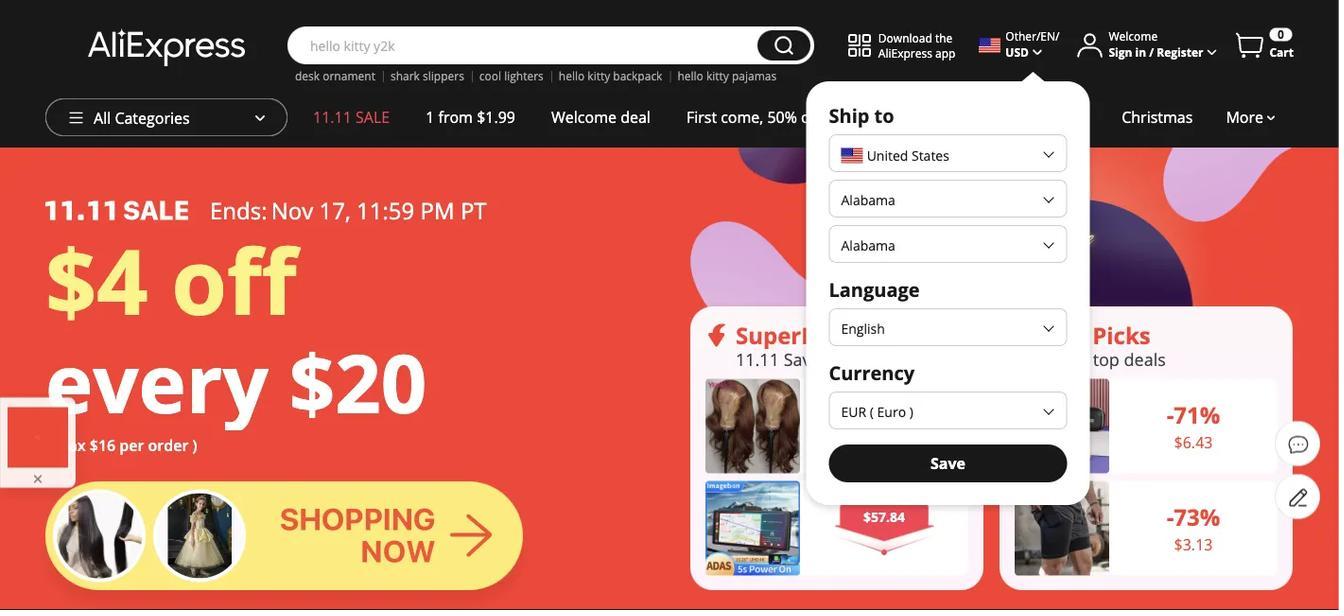Task type: vqa. For each thing, say whether or not it's contained in the screenshot.
"Help"
no



Task type: describe. For each thing, give the bounding box(es) containing it.
download
[[879, 30, 932, 45]]

/ for in
[[1149, 44, 1154, 59]]

top
[[1045, 320, 1087, 350]]

0 horizontal spatial 11.11
[[313, 107, 352, 127]]

usd
[[1006, 44, 1029, 59]]

ornament
[[323, 68, 375, 84]]

close image
[[30, 472, 45, 487]]

1 from $1.99
[[426, 107, 515, 127]]

hello kitty backpack
[[559, 68, 662, 84]]

ship to
[[829, 102, 894, 128]]

$34.22
[[864, 406, 905, 424]]

currency
[[829, 359, 915, 385]]

- for 73%
[[1167, 502, 1174, 532]]

$57.84 link
[[706, 481, 969, 575]]

kitty for backpack
[[588, 68, 610, 84]]

ship
[[829, 102, 870, 128]]

11.11 sale
[[313, 107, 390, 127]]

-73% $3.13
[[1167, 502, 1221, 555]]

$6.43
[[1174, 432, 1213, 452]]

71%
[[1174, 400, 1221, 430]]

sign
[[1109, 44, 1133, 59]]

1 horizontal spatial off
[[801, 107, 821, 127]]

cool lighters
[[479, 68, 544, 84]]

welcome deal
[[551, 107, 651, 127]]

0 cart
[[1270, 26, 1294, 60]]

nov
[[271, 195, 313, 226]]

the
[[935, 30, 953, 45]]

top
[[1093, 347, 1120, 371]]

hello kitty pajamas link
[[678, 68, 777, 84]]

shark
[[391, 68, 420, 84]]

every $20 ( max $16 per order )
[[45, 327, 427, 455]]

0 vertical spatial )
[[910, 402, 914, 420]]

superdeals
[[736, 320, 864, 350]]

hello kitty backpack link
[[559, 68, 662, 84]]

$3.13
[[1174, 534, 1213, 555]]

17,
[[319, 195, 351, 226]]

/ for en
[[1056, 28, 1060, 44]]

0 horizontal spatial off
[[171, 218, 297, 341]]

states
[[912, 147, 950, 165]]

0
[[1278, 26, 1284, 42]]

more
[[1226, 107, 1264, 127]]

1 alabama from the top
[[841, 191, 896, 209]]

welcome deal link
[[533, 98, 669, 136]]

language
[[829, 276, 920, 302]]

icon image for superdeals
[[706, 324, 728, 347]]

to
[[875, 102, 894, 128]]

hello kitty y2k text field
[[301, 36, 748, 55]]

2 alabama from the top
[[841, 236, 896, 254]]

pop picture image
[[8, 407, 68, 468]]

big
[[825, 347, 849, 371]]

1
[[426, 107, 434, 127]]

$4 off
[[45, 218, 297, 341]]

sign in / register
[[1109, 44, 1204, 59]]

eur
[[841, 402, 867, 420]]

pt
[[461, 195, 487, 226]]

categories
[[115, 108, 190, 128]]

hello kitty pajamas
[[678, 68, 777, 84]]

ends:
[[210, 195, 267, 226]]

11.11 for top picks
[[1045, 347, 1089, 371]]

cool lighters link
[[479, 68, 544, 84]]



Task type: locate. For each thing, give the bounding box(es) containing it.
/ right other/
[[1056, 28, 1060, 44]]

backpack
[[613, 68, 662, 84]]

1 vertical spatial (
[[45, 435, 50, 455]]

1 horizontal spatial /
[[1149, 44, 1154, 59]]

1 vertical spatial )
[[192, 435, 197, 455]]

first
[[687, 107, 717, 127]]

1 hello from the left
[[559, 68, 585, 84]]

$16
[[90, 435, 116, 455]]

sale
[[356, 107, 390, 127]]

1 kitty from the left
[[588, 68, 610, 84]]

( inside every $20 ( max $16 per order )
[[45, 435, 50, 455]]

united states
[[867, 147, 950, 165]]

register
[[1157, 44, 1204, 59]]

(
[[870, 402, 874, 420], [45, 435, 50, 455]]

hello for hello kitty pajamas
[[678, 68, 704, 84]]

desk ornament
[[295, 68, 375, 84]]

2 kitty from the left
[[706, 68, 729, 84]]

1 - from the top
[[1167, 400, 1174, 430]]

from
[[438, 107, 473, 127]]

christmas link
[[1104, 98, 1211, 136]]

1 vertical spatial welcome
[[551, 107, 617, 127]]

11.11 save big
[[736, 347, 849, 371]]

0 horizontal spatial welcome
[[551, 107, 617, 127]]

0 vertical spatial alabama
[[841, 191, 896, 209]]

alabama up language
[[841, 236, 896, 254]]

) inside every $20 ( max $16 per order )
[[192, 435, 197, 455]]

1 vertical spatial alabama
[[841, 236, 896, 254]]

desk ornament link
[[295, 68, 375, 84]]

0 horizontal spatial icon image
[[706, 324, 728, 347]]

$1.99
[[477, 107, 515, 127]]

choice link
[[839, 98, 922, 136]]

per
[[119, 435, 144, 455]]

other/
[[1006, 28, 1041, 44]]

1 horizontal spatial kitty
[[706, 68, 729, 84]]

11.11 left sale
[[313, 107, 352, 127]]

hello right lighters
[[559, 68, 585, 84]]

0 horizontal spatial (
[[45, 435, 50, 455]]

None button
[[758, 30, 810, 61]]

ends: nov 17, 11:59 pm pt
[[210, 195, 487, 226]]

max
[[54, 435, 86, 455]]

/
[[1056, 28, 1060, 44], [1149, 44, 1154, 59]]

1 vertical spatial off
[[171, 218, 297, 341]]

product image image
[[706, 379, 800, 473], [1015, 379, 1109, 473], [706, 481, 800, 575], [1015, 481, 1109, 575]]

download the aliexpress app
[[879, 30, 956, 60]]

0 vertical spatial save
[[784, 347, 821, 371]]

in
[[1136, 44, 1146, 59]]

app
[[935, 45, 956, 60]]

2 hello from the left
[[678, 68, 704, 84]]

cart
[[1270, 44, 1294, 60]]

11.11 sale link
[[295, 98, 408, 136]]

pajamas
[[732, 68, 777, 84]]

desk
[[295, 68, 320, 84]]

euro
[[877, 402, 906, 420]]

11.11 for superdeals
[[736, 347, 779, 371]]

picks
[[1093, 320, 1151, 350]]

11.11
[[313, 107, 352, 127], [736, 347, 779, 371], [1045, 347, 1089, 371]]

1 horizontal spatial )
[[910, 402, 914, 420]]

icon image
[[706, 324, 728, 347], [1015, 324, 1038, 347]]

- for 71%
[[1167, 400, 1174, 430]]

first come, 50% off
[[687, 107, 821, 127]]

1 horizontal spatial 11.11
[[736, 347, 779, 371]]

1 horizontal spatial hello
[[678, 68, 704, 84]]

icon image for top picks
[[1015, 324, 1038, 347]]

alabama down united
[[841, 191, 896, 209]]

other/ en /
[[1006, 28, 1060, 44]]

1 vertical spatial -
[[1167, 502, 1174, 532]]

all
[[94, 108, 111, 128]]

icon image left top
[[1015, 324, 1038, 347]]

slippers
[[423, 68, 464, 84]]

kitty
[[588, 68, 610, 84], [706, 68, 729, 84]]

11.11 left big
[[736, 347, 779, 371]]

2 icon image from the left
[[1015, 324, 1038, 347]]

save
[[784, 347, 821, 371], [931, 453, 966, 473]]

welcome for welcome
[[1109, 28, 1158, 44]]

-
[[1167, 400, 1174, 430], [1167, 502, 1174, 532]]

2 horizontal spatial 11.11
[[1045, 347, 1089, 371]]

shark slippers
[[391, 68, 464, 84]]

1 icon image from the left
[[706, 324, 728, 347]]

choice
[[857, 107, 904, 127]]

0 vertical spatial off
[[801, 107, 821, 127]]

0 horizontal spatial /
[[1056, 28, 1060, 44]]

0 vertical spatial -
[[1167, 400, 1174, 430]]

christmas
[[1122, 107, 1193, 127]]

deals
[[1124, 347, 1166, 371]]

- inside -73% $3.13
[[1167, 502, 1174, 532]]

first come, 50% off link
[[669, 98, 839, 136]]

1 horizontal spatial welcome
[[1109, 28, 1158, 44]]

0 horizontal spatial )
[[192, 435, 197, 455]]

all categories
[[94, 108, 190, 128]]

) right euro
[[910, 402, 914, 420]]

welcome up christmas
[[1109, 28, 1158, 44]]

1 vertical spatial save
[[931, 453, 966, 473]]

hello for hello kitty backpack
[[559, 68, 585, 84]]

hello
[[559, 68, 585, 84], [678, 68, 704, 84]]

pm
[[420, 195, 455, 226]]

11.11 top deals
[[1045, 347, 1166, 371]]

11.11 left top
[[1045, 347, 1089, 371]]

$4
[[45, 218, 148, 341]]

1 from $1.99 link
[[408, 98, 533, 136]]

0 vertical spatial (
[[870, 402, 874, 420]]

0 vertical spatial welcome
[[1109, 28, 1158, 44]]

welcome for welcome deal
[[551, 107, 617, 127]]

$20
[[289, 327, 427, 437]]

/ right in
[[1149, 44, 1154, 59]]

0 horizontal spatial hello
[[559, 68, 585, 84]]

2 - from the top
[[1167, 502, 1174, 532]]

hello up first
[[678, 68, 704, 84]]

$57.84
[[864, 508, 905, 526]]

1 horizontal spatial save
[[931, 453, 966, 473]]

icon image left superdeals
[[706, 324, 728, 347]]

11:59
[[357, 195, 415, 226]]

1 horizontal spatial (
[[870, 402, 874, 420]]

shark slippers link
[[391, 68, 464, 84]]

lighters
[[504, 68, 544, 84]]

$34.22 link
[[706, 379, 969, 473]]

come,
[[721, 107, 764, 127]]

en
[[1041, 28, 1056, 44]]

welcome down the hello kitty backpack
[[551, 107, 617, 127]]

every
[[45, 327, 268, 437]]

kitty for pajamas
[[706, 68, 729, 84]]

1 horizontal spatial icon image
[[1015, 324, 1038, 347]]

cool
[[479, 68, 501, 84]]

( left max
[[45, 435, 50, 455]]

73%
[[1174, 502, 1221, 532]]

-71% $6.43
[[1167, 400, 1221, 452]]

kitty left pajamas
[[706, 68, 729, 84]]

eur ( euro )
[[841, 402, 914, 420]]

kitty left the backpack
[[588, 68, 610, 84]]

order
[[148, 435, 189, 455]]

50%
[[767, 107, 797, 127]]

aliexpress
[[879, 45, 933, 60]]

0 horizontal spatial kitty
[[588, 68, 610, 84]]

0 horizontal spatial save
[[784, 347, 821, 371]]

united
[[867, 147, 908, 165]]

english
[[841, 319, 885, 337]]

) right order
[[192, 435, 197, 455]]

( right eur
[[870, 402, 874, 420]]

- inside '-71% $6.43'
[[1167, 400, 1174, 430]]

top picks
[[1045, 320, 1151, 350]]



